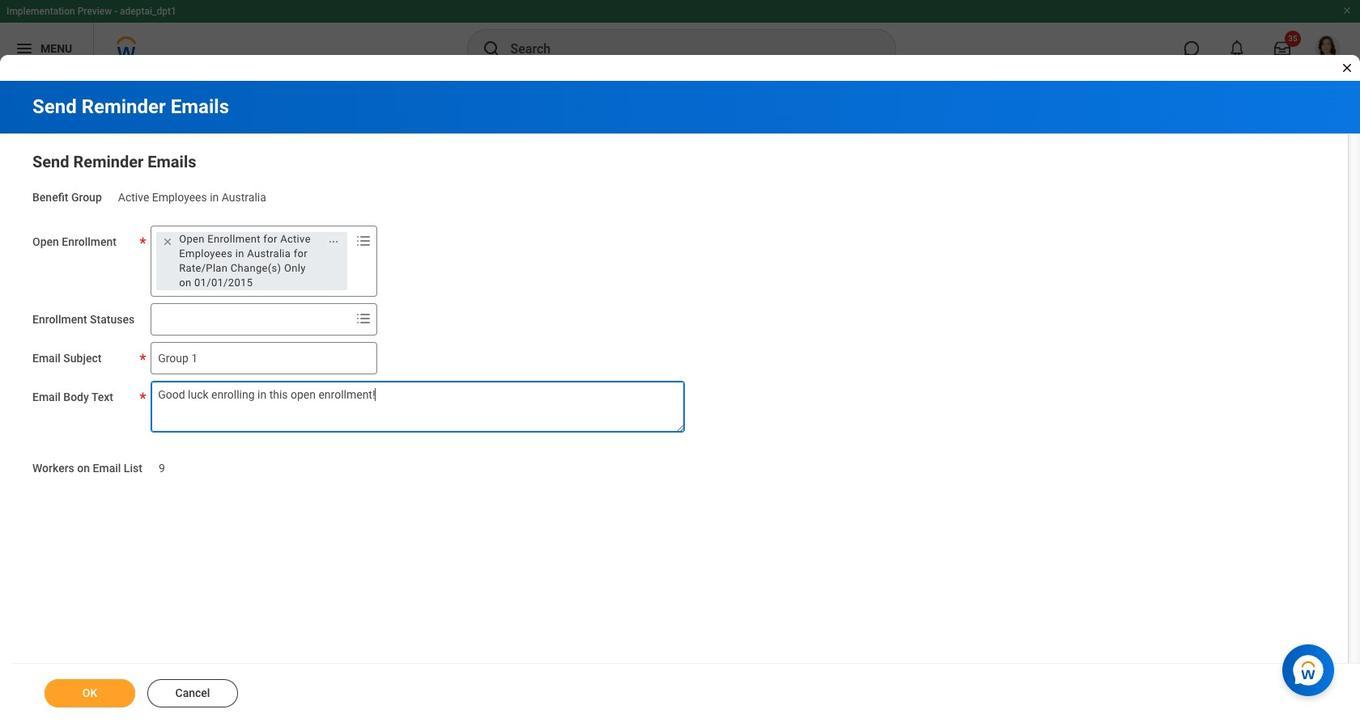 Task type: describe. For each thing, give the bounding box(es) containing it.
profile logan mcneil element
[[1305, 31, 1350, 66]]

workers on email list
[[32, 462, 142, 475]]

Enrollment Statuses field
[[152, 305, 351, 334]]

text
[[91, 391, 113, 404]]

change(s)
[[231, 262, 281, 274]]

workers on email list element
[[159, 452, 165, 476]]

benefit group
[[32, 191, 102, 204]]

related actions image
[[328, 236, 339, 247]]

close send reminder emails image
[[1341, 62, 1354, 74]]

Email Body Text text field
[[151, 381, 685, 433]]

9
[[159, 462, 165, 475]]

send reminder emails dialog
[[0, 0, 1360, 723]]

open for open enrollment for active employees in australia for rate/plan change(s) only on 01/01/2015
[[179, 233, 205, 245]]

benefit
[[32, 191, 68, 204]]

on inside open enrollment for active employees in australia for rate/plan change(s) only on 01/01/2015
[[179, 277, 191, 289]]

01/01/2015
[[194, 277, 253, 289]]

implementation preview -   adeptai_dpt1 banner
[[0, 0, 1360, 74]]

workers
[[32, 462, 74, 475]]

reminder for send reminder emails main content
[[73, 152, 144, 172]]

active inside open enrollment for active employees in australia for rate/plan change(s) only on 01/01/2015
[[280, 233, 311, 245]]

preview
[[77, 6, 112, 17]]

search image
[[481, 39, 501, 58]]

list
[[124, 462, 142, 475]]

ok
[[82, 687, 97, 700]]

only
[[284, 262, 306, 274]]

implementation preview -   adeptai_dpt1
[[6, 6, 176, 17]]

employees inside active employees in australia element
[[152, 191, 207, 204]]

implementation
[[6, 6, 75, 17]]

0 vertical spatial active
[[118, 191, 149, 204]]

enrollment up email subject
[[32, 313, 87, 326]]

send reminder emails for "send reminder emails" dialog
[[32, 96, 229, 118]]

1 vertical spatial for
[[294, 248, 308, 260]]

open for open enrollment
[[32, 235, 59, 248]]

email for email subject
[[32, 352, 61, 365]]

prompts image
[[354, 309, 373, 328]]

0 horizontal spatial in
[[210, 191, 219, 204]]

Email Subject text field
[[151, 342, 377, 375]]

subject
[[63, 352, 102, 365]]

inbox large image
[[1274, 40, 1290, 57]]

enrollment statuses
[[32, 313, 135, 326]]

in inside open enrollment for active employees in australia for rate/plan change(s) only on 01/01/2015
[[235, 248, 244, 260]]



Task type: vqa. For each thing, say whether or not it's contained in the screenshot.
Navigation pane region
no



Task type: locate. For each thing, give the bounding box(es) containing it.
adeptai_dpt1
[[120, 6, 176, 17]]

notifications large image
[[1229, 40, 1245, 57]]

open right x small icon
[[179, 233, 205, 245]]

statuses
[[90, 313, 135, 326]]

in up open enrollment for active employees in australia for rate/plan change(s) only on 01/01/2015
[[210, 191, 219, 204]]

for up change(s)
[[263, 233, 277, 245]]

email left list
[[93, 462, 121, 475]]

in up change(s)
[[235, 248, 244, 260]]

employees up rate/plan
[[179, 248, 232, 260]]

1 vertical spatial employees
[[179, 248, 232, 260]]

emails for "send reminder emails" dialog
[[171, 96, 229, 118]]

on down rate/plan
[[179, 277, 191, 289]]

workday assistant region
[[1282, 639, 1341, 697]]

employees
[[152, 191, 207, 204], [179, 248, 232, 260]]

1 vertical spatial email
[[32, 391, 61, 404]]

email body text
[[32, 391, 113, 404]]

open enrollment for active employees in australia for rate/plan change(s) only on 01/01/2015 element
[[179, 232, 319, 290]]

australia inside active employees in australia element
[[222, 191, 266, 204]]

1 horizontal spatial on
[[179, 277, 191, 289]]

employees inside open enrollment for active employees in australia for rate/plan change(s) only on 01/01/2015
[[179, 248, 232, 260]]

on
[[179, 277, 191, 289], [77, 462, 90, 475]]

open enrollment
[[32, 235, 117, 248]]

2 send reminder emails from the top
[[32, 152, 196, 172]]

australia up open enrollment for active employees in australia for rate/plan change(s) only on 01/01/2015
[[222, 191, 266, 204]]

0 vertical spatial on
[[179, 277, 191, 289]]

close environment banner image
[[1342, 6, 1352, 15]]

0 vertical spatial australia
[[222, 191, 266, 204]]

email for email body text
[[32, 391, 61, 404]]

1 vertical spatial emails
[[148, 152, 196, 172]]

active right group
[[118, 191, 149, 204]]

reminder
[[81, 96, 166, 118], [73, 152, 144, 172]]

1 vertical spatial send reminder emails
[[32, 152, 196, 172]]

1 vertical spatial on
[[77, 462, 90, 475]]

0 vertical spatial send
[[32, 96, 77, 118]]

employees up x small icon
[[152, 191, 207, 204]]

active up only
[[280, 233, 311, 245]]

active employees in australia element
[[118, 188, 266, 204]]

0 horizontal spatial for
[[263, 233, 277, 245]]

open
[[179, 233, 205, 245], [32, 235, 59, 248]]

on right workers
[[77, 462, 90, 475]]

0 vertical spatial emails
[[171, 96, 229, 118]]

australia
[[222, 191, 266, 204], [247, 248, 291, 260]]

1 vertical spatial in
[[235, 248, 244, 260]]

send reminder emails main content
[[0, 81, 1360, 723]]

ok button
[[45, 680, 135, 708]]

enrollment
[[207, 233, 261, 245], [62, 235, 117, 248], [32, 313, 87, 326]]

0 vertical spatial email
[[32, 352, 61, 365]]

prompts image
[[354, 231, 373, 251]]

emails
[[171, 96, 229, 118], [148, 152, 196, 172]]

1 vertical spatial reminder
[[73, 152, 144, 172]]

0 vertical spatial employees
[[152, 191, 207, 204]]

0 horizontal spatial on
[[77, 462, 90, 475]]

enrollment up change(s)
[[207, 233, 261, 245]]

1 horizontal spatial for
[[294, 248, 308, 260]]

1 horizontal spatial open
[[179, 233, 205, 245]]

australia up change(s)
[[247, 248, 291, 260]]

2 vertical spatial email
[[93, 462, 121, 475]]

email left body
[[32, 391, 61, 404]]

-
[[114, 6, 117, 17]]

cancel button
[[147, 680, 238, 708]]

send reminder emails for send reminder emails main content
[[32, 152, 196, 172]]

x small image
[[160, 234, 176, 250]]

1 send reminder emails from the top
[[32, 96, 229, 118]]

enrollment down group
[[62, 235, 117, 248]]

in
[[210, 191, 219, 204], [235, 248, 244, 260]]

email
[[32, 352, 61, 365], [32, 391, 61, 404], [93, 462, 121, 475]]

rate/plan
[[179, 262, 228, 274]]

send for send reminder emails main content
[[32, 152, 69, 172]]

1 vertical spatial australia
[[247, 248, 291, 260]]

send reminder emails
[[32, 96, 229, 118], [32, 152, 196, 172]]

emails for send reminder emails main content
[[148, 152, 196, 172]]

1 vertical spatial active
[[280, 233, 311, 245]]

body
[[63, 391, 89, 404]]

2 send from the top
[[32, 152, 69, 172]]

0 vertical spatial for
[[263, 233, 277, 245]]

0 vertical spatial reminder
[[81, 96, 166, 118]]

0 vertical spatial in
[[210, 191, 219, 204]]

1 send from the top
[[32, 96, 77, 118]]

0 horizontal spatial open
[[32, 235, 59, 248]]

1 vertical spatial send
[[32, 152, 69, 172]]

cancel
[[175, 687, 210, 700]]

open inside open enrollment for active employees in australia for rate/plan change(s) only on 01/01/2015
[[179, 233, 205, 245]]

australia inside open enrollment for active employees in australia for rate/plan change(s) only on 01/01/2015
[[247, 248, 291, 260]]

open down benefit in the left of the page
[[32, 235, 59, 248]]

for
[[263, 233, 277, 245], [294, 248, 308, 260]]

for up only
[[294, 248, 308, 260]]

group
[[71, 191, 102, 204]]

enrollment inside open enrollment for active employees in australia for rate/plan change(s) only on 01/01/2015
[[207, 233, 261, 245]]

send
[[32, 96, 77, 118], [32, 152, 69, 172]]

enrollment for open enrollment
[[62, 235, 117, 248]]

reminder for "send reminder emails" dialog
[[81, 96, 166, 118]]

0 horizontal spatial active
[[118, 191, 149, 204]]

open enrollment for active employees in australia for rate/plan change(s) only on 01/01/2015
[[179, 233, 311, 289]]

email subject
[[32, 352, 102, 365]]

0 vertical spatial send reminder emails
[[32, 96, 229, 118]]

enrollment for open enrollment for active employees in australia for rate/plan change(s) only on 01/01/2015
[[207, 233, 261, 245]]

active
[[118, 191, 149, 204], [280, 233, 311, 245]]

1 horizontal spatial in
[[235, 248, 244, 260]]

open enrollment for active employees in australia for rate/plan change(s) only on 01/01/2015, press delete to clear value. option
[[156, 232, 347, 290]]

active employees in australia
[[118, 191, 266, 204]]

1 horizontal spatial active
[[280, 233, 311, 245]]

email left subject
[[32, 352, 61, 365]]

send for "send reminder emails" dialog
[[32, 96, 77, 118]]



